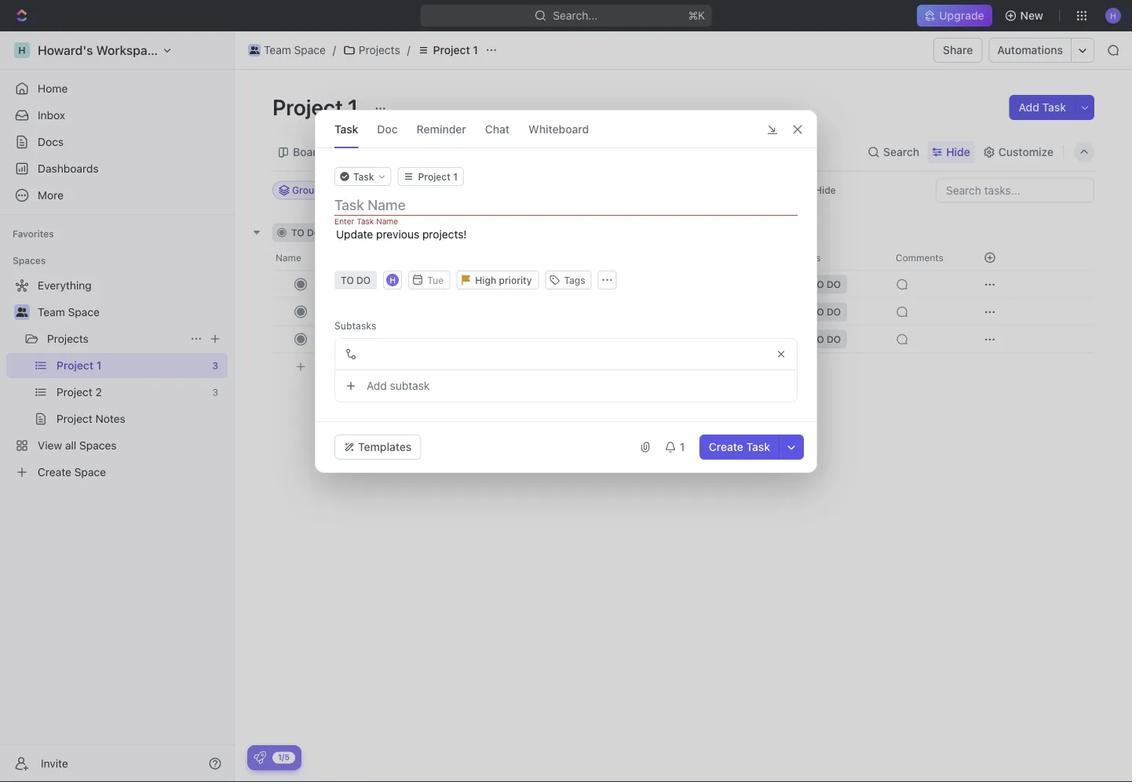 Task type: vqa. For each thing, say whether or not it's contained in the screenshot.
Tags
yes



Task type: describe. For each thing, give the bounding box(es) containing it.
to do button
[[334, 271, 377, 290]]

1 button
[[658, 435, 693, 460]]

board link
[[290, 141, 324, 163]]

search
[[883, 146, 920, 159]]

table
[[534, 146, 562, 159]]

1 vertical spatial team space link
[[38, 300, 225, 325]]

reminder button
[[417, 111, 466, 148]]

‎task 1 link
[[312, 273, 544, 296]]

inbox
[[38, 109, 65, 122]]

tags
[[564, 275, 585, 286]]

1 vertical spatial project 1
[[272, 94, 363, 120]]

reminder
[[417, 122, 466, 135]]

task inside dropdown button
[[353, 171, 374, 182]]

task 3 link
[[312, 328, 544, 351]]

task button
[[334, 111, 358, 148]]

add task for the topmost the add task button
[[1019, 101, 1066, 114]]

search...
[[553, 9, 598, 22]]

update
[[336, 228, 373, 241]]

task up customize
[[1042, 101, 1066, 114]]

‎task 1
[[316, 278, 348, 291]]

1 inside 'link'
[[343, 278, 348, 291]]

gantt link
[[473, 141, 505, 163]]

0 vertical spatial to do
[[291, 227, 321, 238]]

1/5
[[278, 753, 290, 762]]

share button
[[934, 38, 982, 63]]

home
[[38, 82, 68, 95]]

create task
[[709, 441, 770, 454]]

update previous projects!
[[336, 228, 467, 241]]

onboarding checklist button element
[[254, 752, 266, 765]]

1 vertical spatial add task button
[[370, 223, 436, 242]]

0 vertical spatial add task button
[[1009, 95, 1076, 120]]

2 vertical spatial add task button
[[309, 358, 369, 376]]

0 vertical spatial team
[[264, 44, 291, 57]]

space inside tree
[[68, 306, 100, 319]]

task up list link
[[334, 122, 358, 135]]

subtasks
[[334, 320, 376, 331]]

gantt
[[476, 146, 505, 159]]

calendar link
[[397, 141, 447, 163]]

add subtask link
[[335, 371, 797, 402]]

list
[[353, 146, 371, 159]]

dialog containing task
[[315, 110, 817, 473]]

upgrade link
[[917, 5, 992, 27]]

tags button
[[545, 271, 592, 290]]

search button
[[863, 141, 924, 163]]

favorites
[[13, 228, 54, 239]]

list link
[[350, 141, 371, 163]]

1 button
[[658, 435, 693, 460]]

add right update
[[388, 227, 407, 238]]

1 horizontal spatial team space
[[264, 44, 326, 57]]

spaces
[[13, 255, 46, 266]]

task down ‎task 2
[[316, 333, 340, 346]]

high priority button
[[456, 271, 539, 290]]

team inside tree
[[38, 306, 65, 319]]

whiteboard
[[528, 122, 589, 135]]

hide button
[[809, 181, 842, 200]]

projects inside sidebar navigation
[[47, 332, 89, 345]]

automations button
[[990, 38, 1071, 62]]

calendar
[[401, 146, 447, 159]]

new button
[[998, 3, 1053, 28]]

priority
[[499, 275, 532, 286]]

0 horizontal spatial to
[[291, 227, 304, 238]]

to inside dropdown button
[[341, 275, 354, 286]]

user group image
[[249, 46, 259, 54]]

Search tasks... text field
[[937, 179, 1094, 202]]

onboarding checklist button image
[[254, 752, 266, 765]]

1 / from the left
[[333, 44, 336, 57]]

home link
[[6, 76, 228, 101]]

‎task for ‎task 2
[[316, 305, 340, 318]]

project 1 link
[[413, 41, 482, 60]]

dashboards link
[[6, 156, 228, 181]]

templates
[[358, 441, 412, 454]]

projects!
[[422, 228, 467, 241]]

hide inside button
[[815, 185, 836, 196]]

project inside "link"
[[433, 44, 470, 57]]

‎task 2
[[316, 305, 350, 318]]



Task type: locate. For each thing, give the bounding box(es) containing it.
0 vertical spatial project 1
[[433, 44, 478, 57]]

do inside dropdown button
[[356, 275, 371, 286]]

tree containing team space
[[6, 273, 228, 485]]

‎task
[[316, 278, 340, 291], [316, 305, 340, 318]]

1 horizontal spatial projects
[[359, 44, 400, 57]]

tags button
[[545, 271, 592, 290]]

task down list link
[[353, 171, 374, 182]]

1 horizontal spatial /
[[407, 44, 410, 57]]

0 horizontal spatial hide
[[815, 185, 836, 196]]

add task button up the h
[[370, 223, 436, 242]]

h
[[390, 276, 396, 285]]

space right user group image
[[294, 44, 326, 57]]

0 vertical spatial hide
[[946, 146, 970, 159]]

project 1 inside project 1 "link"
[[433, 44, 478, 57]]

add task up customize
[[1019, 101, 1066, 114]]

None text field
[[335, 339, 772, 370]]

task up ‎task 1 'link'
[[409, 227, 430, 238]]

add left subtask
[[367, 380, 387, 393]]

team space link
[[244, 41, 330, 60], [38, 300, 225, 325]]

1 horizontal spatial project
[[433, 44, 470, 57]]

1 horizontal spatial add task
[[388, 227, 430, 238]]

task right create at the right bottom of page
[[746, 441, 770, 454]]

‎task 2 link
[[312, 301, 544, 323]]

‎task up ‎task 2
[[316, 278, 340, 291]]

team space inside tree
[[38, 306, 100, 319]]

do
[[307, 227, 321, 238], [356, 275, 371, 286]]

0 horizontal spatial project
[[272, 94, 343, 120]]

0 horizontal spatial /
[[333, 44, 336, 57]]

to do left update
[[291, 227, 321, 238]]

task 3
[[316, 333, 350, 346]]

add subtask
[[367, 380, 430, 393]]

templates button
[[334, 435, 421, 460]]

1 vertical spatial ‎task
[[316, 305, 340, 318]]

task button
[[334, 167, 391, 186]]

1 vertical spatial projects
[[47, 332, 89, 345]]

add task
[[1019, 101, 1066, 114], [388, 227, 430, 238], [316, 360, 363, 373]]

subtask
[[390, 380, 430, 393]]

1 inside button
[[680, 441, 685, 454]]

dashboards
[[38, 162, 99, 175]]

0 horizontal spatial projects
[[47, 332, 89, 345]]

projects link
[[339, 41, 404, 60], [47, 327, 184, 352]]

hide
[[946, 146, 970, 159], [815, 185, 836, 196]]

add down task 3
[[316, 360, 337, 373]]

add task button up customize
[[1009, 95, 1076, 120]]

doc button
[[377, 111, 398, 148]]

0 horizontal spatial team space
[[38, 306, 100, 319]]

to left update
[[291, 227, 304, 238]]

task inside button
[[746, 441, 770, 454]]

team space
[[264, 44, 326, 57], [38, 306, 100, 319]]

user group image
[[16, 308, 28, 317]]

share
[[943, 44, 973, 57]]

docs link
[[6, 130, 228, 155]]

1 horizontal spatial to
[[341, 275, 354, 286]]

1 horizontal spatial hide
[[946, 146, 970, 159]]

task down task 3
[[340, 360, 363, 373]]

2 ‎task from the top
[[316, 305, 340, 318]]

0 horizontal spatial to do
[[291, 227, 321, 238]]

add task for the bottommost the add task button
[[316, 360, 363, 373]]

1 horizontal spatial project 1
[[433, 44, 478, 57]]

invite
[[41, 758, 68, 771]]

1 vertical spatial team space
[[38, 306, 100, 319]]

⌘k
[[688, 9, 705, 22]]

add up customize
[[1019, 101, 1039, 114]]

table link
[[531, 141, 562, 163]]

project
[[433, 44, 470, 57], [272, 94, 343, 120]]

/
[[333, 44, 336, 57], [407, 44, 410, 57]]

space
[[294, 44, 326, 57], [68, 306, 100, 319]]

to do
[[291, 227, 321, 238], [341, 275, 371, 286]]

team space right user group icon
[[38, 306, 100, 319]]

customize button
[[978, 141, 1058, 163]]

3
[[339, 227, 345, 238], [343, 333, 350, 346]]

0 horizontal spatial do
[[307, 227, 321, 238]]

1 vertical spatial add task
[[388, 227, 430, 238]]

1 vertical spatial projects link
[[47, 327, 184, 352]]

do left update
[[307, 227, 321, 238]]

1 vertical spatial team
[[38, 306, 65, 319]]

docs
[[38, 135, 64, 148]]

1 inside "link"
[[473, 44, 478, 57]]

chat
[[485, 122, 510, 135]]

to do inside to do dropdown button
[[341, 275, 371, 286]]

0 vertical spatial projects
[[359, 44, 400, 57]]

chat button
[[485, 111, 510, 148]]

1 ‎task from the top
[[316, 278, 340, 291]]

1 horizontal spatial do
[[356, 275, 371, 286]]

0 vertical spatial space
[[294, 44, 326, 57]]

create
[[709, 441, 743, 454]]

favorites button
[[6, 225, 60, 243]]

2 / from the left
[[407, 44, 410, 57]]

1 vertical spatial hide
[[815, 185, 836, 196]]

0 vertical spatial team space link
[[244, 41, 330, 60]]

0 vertical spatial project
[[433, 44, 470, 57]]

1 vertical spatial 3
[[343, 333, 350, 346]]

tree inside sidebar navigation
[[6, 273, 228, 485]]

Task Name text field
[[334, 195, 801, 214]]

0 horizontal spatial add task
[[316, 360, 363, 373]]

0 horizontal spatial projects link
[[47, 327, 184, 352]]

1 horizontal spatial team
[[264, 44, 291, 57]]

upgrade
[[939, 9, 984, 22]]

2
[[343, 305, 350, 318]]

inbox link
[[6, 103, 228, 128]]

0 vertical spatial projects link
[[339, 41, 404, 60]]

0 vertical spatial team space
[[264, 44, 326, 57]]

to
[[291, 227, 304, 238], [341, 275, 354, 286]]

task
[[1042, 101, 1066, 114], [334, 122, 358, 135], [353, 171, 374, 182], [409, 227, 430, 238], [316, 333, 340, 346], [340, 360, 363, 373], [746, 441, 770, 454]]

add task down task 3
[[316, 360, 363, 373]]

team space right user group image
[[264, 44, 326, 57]]

1 vertical spatial project
[[272, 94, 343, 120]]

hide inside dropdown button
[[946, 146, 970, 159]]

1 horizontal spatial team space link
[[244, 41, 330, 60]]

whiteboard button
[[528, 111, 589, 148]]

3 down 'subtasks'
[[343, 333, 350, 346]]

add
[[1019, 101, 1039, 114], [388, 227, 407, 238], [316, 360, 337, 373], [367, 380, 387, 393]]

0 horizontal spatial project 1
[[272, 94, 363, 120]]

‎task for ‎task 1
[[316, 278, 340, 291]]

1 vertical spatial to do
[[341, 275, 371, 286]]

1 horizontal spatial space
[[294, 44, 326, 57]]

do left the h
[[356, 275, 371, 286]]

0 horizontal spatial team
[[38, 306, 65, 319]]

automations
[[997, 44, 1063, 57]]

1 horizontal spatial to do
[[341, 275, 371, 286]]

1 horizontal spatial projects link
[[339, 41, 404, 60]]

h button
[[385, 272, 400, 288]]

previous
[[376, 228, 419, 241]]

sidebar navigation
[[0, 31, 235, 783]]

1
[[473, 44, 478, 57], [348, 94, 358, 120], [343, 278, 348, 291], [680, 441, 685, 454]]

add task button
[[1009, 95, 1076, 120], [370, 223, 436, 242], [309, 358, 369, 376]]

‎task inside 'link'
[[316, 278, 340, 291]]

0 vertical spatial add task
[[1019, 101, 1066, 114]]

high priority button
[[456, 271, 539, 290]]

new
[[1020, 9, 1043, 22]]

create task button
[[699, 435, 780, 460]]

tree
[[6, 273, 228, 485]]

0 vertical spatial ‎task
[[316, 278, 340, 291]]

dialog
[[315, 110, 817, 473]]

high priority
[[475, 275, 532, 286]]

1 vertical spatial do
[[356, 275, 371, 286]]

team right user group icon
[[38, 306, 65, 319]]

team
[[264, 44, 291, 57], [38, 306, 65, 319]]

to up 2
[[341, 275, 354, 286]]

to do up 2
[[341, 275, 371, 286]]

projects
[[359, 44, 400, 57], [47, 332, 89, 345]]

3 up to do dropdown button
[[339, 227, 345, 238]]

0 vertical spatial 3
[[339, 227, 345, 238]]

team right user group image
[[264, 44, 291, 57]]

high
[[475, 275, 496, 286]]

0 horizontal spatial team space link
[[38, 300, 225, 325]]

hide button
[[927, 141, 975, 163]]

add task button down task 3
[[309, 358, 369, 376]]

2 horizontal spatial add task
[[1019, 101, 1066, 114]]

board
[[293, 146, 324, 159]]

0 vertical spatial to
[[291, 227, 304, 238]]

doc
[[377, 122, 398, 135]]

0 horizontal spatial space
[[68, 306, 100, 319]]

1 vertical spatial space
[[68, 306, 100, 319]]

2 vertical spatial add task
[[316, 360, 363, 373]]

customize
[[998, 146, 1054, 159]]

space right user group icon
[[68, 306, 100, 319]]

project 1
[[433, 44, 478, 57], [272, 94, 363, 120]]

1 vertical spatial to
[[341, 275, 354, 286]]

‎task left 2
[[316, 305, 340, 318]]

0 vertical spatial do
[[307, 227, 321, 238]]

add task up the h
[[388, 227, 430, 238]]



